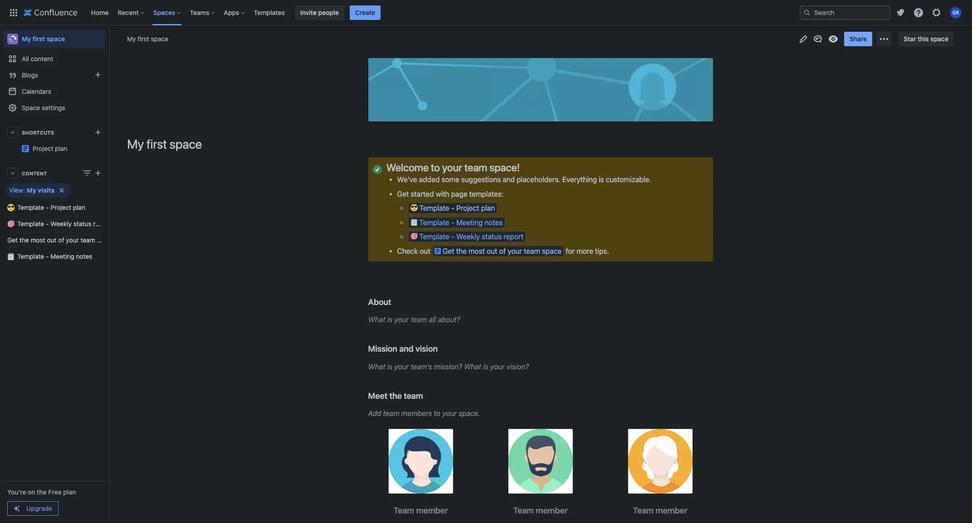Task type: describe. For each thing, give the bounding box(es) containing it.
status for template - weekly status report link
[[73, 220, 91, 228]]

weekly for :dart: image related to template - weekly status report link
[[51, 220, 72, 228]]

plan inside "link"
[[73, 204, 85, 212]]

template - project plan for template - project plan button on the top of the page
[[420, 204, 495, 213]]

of inside button
[[500, 247, 506, 255]]

is down about
[[388, 316, 393, 324]]

template for template - project plan button on the top of the page
[[420, 204, 450, 213]]

template - meeting notes link
[[4, 249, 105, 265]]

template for template - meeting notes "button"
[[420, 219, 450, 227]]

:notepad_spiral: image for template - meeting notes "button"
[[411, 219, 418, 226]]

out inside the "get the most out of your team space" button
[[487, 247, 498, 255]]

appswitcher icon image
[[8, 7, 19, 18]]

create link
[[350, 5, 381, 20]]

get inside space element
[[7, 237, 18, 244]]

you're
[[7, 489, 26, 497]]

content button
[[4, 165, 105, 182]]

of inside space element
[[58, 237, 64, 244]]

started
[[411, 190, 434, 198]]

all content link
[[4, 51, 105, 67]]

notes for template - meeting notes link
[[76, 253, 92, 261]]

mission and vision
[[368, 344, 438, 354]]

teams button
[[187, 5, 219, 20]]

space
[[22, 104, 40, 112]]

we've added some suggestions and placeholders. everything is customizable.
[[397, 176, 652, 184]]

- for template - project plan "link"
[[46, 204, 49, 212]]

content
[[22, 170, 47, 176]]

:dart: image
[[411, 233, 418, 240]]

- for template - meeting notes link
[[46, 253, 49, 261]]

apps button
[[221, 5, 249, 20]]

help icon image
[[914, 7, 925, 18]]

shortcuts
[[22, 130, 54, 136]]

create a blog image
[[93, 69, 104, 80]]

team inside space element
[[81, 237, 95, 244]]

mission?
[[434, 363, 462, 371]]

premium image
[[13, 506, 20, 513]]

star this space button
[[899, 32, 955, 46]]

welcome
[[387, 162, 429, 174]]

Search field
[[800, 5, 891, 20]]

3 team from the left
[[633, 506, 654, 516]]

the right on
[[37, 489, 47, 497]]

templates:
[[470, 190, 504, 198]]

vision
[[416, 344, 438, 354]]

some
[[442, 176, 460, 184]]

my right view:
[[27, 187, 36, 194]]

share button
[[845, 32, 873, 46]]

page
[[452, 190, 468, 198]]

this
[[919, 35, 930, 43]]

the inside button
[[457, 247, 467, 255]]

view: my visits
[[9, 187, 54, 194]]

1 horizontal spatial out
[[420, 247, 431, 255]]

what is your team all about?
[[368, 316, 461, 324]]

templates link
[[251, 5, 288, 20]]

3 member from the left
[[656, 506, 688, 516]]

3 team member from the left
[[633, 506, 688, 516]]

my right add shortcut icon
[[127, 137, 144, 152]]

global element
[[5, 0, 799, 25]]

0 horizontal spatial my first space link
[[4, 30, 105, 48]]

team right "add"
[[383, 410, 400, 418]]

template - project plan button
[[408, 203, 498, 214]]

template - meeting notes for :notepad_spiral: image associated with template - meeting notes "button"
[[420, 219, 503, 227]]

you're on the free plan
[[7, 489, 76, 497]]

apps
[[224, 8, 239, 16]]

blogs link
[[4, 67, 105, 84]]

my first space inside space element
[[22, 35, 65, 43]]

invite people
[[300, 8, 339, 16]]

people
[[319, 8, 339, 16]]

- for template - weekly status report button
[[452, 233, 455, 241]]

get the most out of your team space link
[[4, 232, 115, 249]]

space.
[[459, 410, 480, 418]]

clear view image
[[56, 185, 67, 196]]

create
[[355, 8, 375, 16]]

meet the team
[[368, 391, 423, 401]]

report for template - weekly status report button
[[504, 233, 524, 241]]

- for template - project plan button on the top of the page
[[452, 204, 455, 213]]

1 vertical spatial to
[[434, 410, 441, 418]]

:check_mark: image
[[373, 165, 382, 174]]

your inside button
[[508, 247, 522, 255]]

with
[[436, 190, 450, 198]]

:dart: image for template - weekly status report link
[[7, 221, 15, 228]]

spaces button
[[151, 5, 184, 20]]

all
[[429, 316, 436, 324]]

share
[[850, 35, 868, 43]]

star
[[904, 35, 917, 43]]

upgrade
[[26, 505, 52, 513]]

banner containing home
[[0, 0, 973, 25]]

template for template - project plan "link"
[[17, 204, 44, 212]]

all
[[22, 55, 29, 63]]

teams
[[190, 8, 209, 16]]

0 vertical spatial get
[[397, 190, 409, 198]]

shortcuts button
[[4, 124, 105, 141]]

add shortcut image
[[93, 127, 104, 138]]

meet
[[368, 391, 388, 401]]

invite people button
[[295, 5, 344, 20]]

is right everything
[[599, 176, 605, 184]]

suggestions
[[462, 176, 501, 184]]

template - weekly status report for template - weekly status report button
[[420, 233, 524, 241]]

0 vertical spatial to
[[431, 162, 440, 174]]

space settings
[[22, 104, 65, 112]]

added
[[419, 176, 440, 184]]

collapse sidebar image
[[99, 30, 119, 48]]

check out
[[397, 247, 433, 255]]

home
[[91, 8, 109, 16]]

space settings link
[[4, 100, 105, 116]]

recent
[[118, 8, 139, 16]]

first inside space element
[[33, 35, 45, 43]]

team's
[[411, 363, 432, 371]]

recent button
[[115, 5, 148, 20]]

all content
[[22, 55, 53, 63]]

add
[[368, 410, 382, 418]]

template - project plan image
[[22, 145, 29, 153]]

2 team member from the left
[[514, 506, 568, 516]]

your inside space element
[[66, 237, 79, 244]]

star this space
[[904, 35, 949, 43]]

on
[[28, 489, 35, 497]]

calendars link
[[4, 84, 105, 100]]

:check_mark: image
[[373, 165, 382, 174]]

template - weekly status report link
[[4, 216, 111, 232]]



Task type: locate. For each thing, give the bounding box(es) containing it.
most up template - meeting notes link
[[31, 237, 45, 244]]

template
[[17, 204, 44, 212], [420, 204, 450, 213], [420, 219, 450, 227], [17, 220, 44, 228], [420, 233, 450, 241], [17, 253, 44, 261]]

invite
[[300, 8, 317, 16]]

template - meeting notes up template - weekly status report button
[[420, 219, 503, 227]]

0 horizontal spatial copy image
[[391, 297, 402, 308]]

0 horizontal spatial meeting
[[51, 253, 74, 261]]

is
[[599, 176, 605, 184], [388, 316, 393, 324], [388, 363, 393, 371], [483, 363, 489, 371]]

my first space
[[22, 35, 65, 43], [127, 35, 168, 43], [127, 137, 202, 152]]

vision?
[[507, 363, 529, 371]]

my first space link down recent dropdown button
[[127, 35, 168, 44]]

the right the meet at the left of page
[[390, 391, 402, 401]]

team left for in the right top of the page
[[524, 247, 541, 255]]

- down template - project plan "link"
[[46, 220, 49, 228]]

template - project plan up template - meeting notes "button"
[[420, 204, 495, 213]]

get down 'we've'
[[397, 190, 409, 198]]

search image
[[804, 9, 811, 16]]

- down template - project plan button on the top of the page
[[452, 219, 455, 227]]

status up get the most out of your team space link
[[73, 220, 91, 228]]

templates
[[254, 8, 285, 16]]

team up members on the left of the page
[[404, 391, 423, 401]]

:notepad_spiral: image
[[411, 219, 418, 226], [411, 219, 418, 226], [7, 253, 15, 261]]

- inside "button"
[[452, 219, 455, 227]]

space!
[[490, 162, 520, 174]]

and down space!
[[503, 176, 515, 184]]

template - meeting notes inside "button"
[[420, 219, 503, 227]]

1 horizontal spatial copy image
[[423, 391, 433, 402]]

confluence image
[[24, 7, 77, 18], [24, 7, 77, 18]]

calendars
[[22, 88, 51, 95]]

change view image
[[82, 168, 93, 179]]

get
[[397, 190, 409, 198], [7, 237, 18, 244], [443, 247, 455, 255]]

meeting for template - meeting notes "button"
[[457, 219, 483, 227]]

team down template - weekly status report link
[[81, 237, 95, 244]]

2 horizontal spatial team
[[633, 506, 654, 516]]

get the most out of your team space
[[7, 237, 115, 244], [443, 247, 562, 255]]

0 horizontal spatial report
[[93, 220, 111, 228]]

0 vertical spatial most
[[31, 237, 45, 244]]

0 vertical spatial status
[[73, 220, 91, 228]]

report
[[93, 220, 111, 228], [504, 233, 524, 241]]

about?
[[438, 316, 461, 324]]

get right the get the most out of your team space icon
[[443, 247, 455, 255]]

template down with
[[420, 204, 450, 213]]

0 vertical spatial weekly
[[51, 220, 72, 228]]

space inside 'button'
[[931, 35, 949, 43]]

of down template - weekly status report link
[[58, 237, 64, 244]]

template - weekly status report up get the most out of your team space link
[[17, 220, 111, 228]]

is down mission
[[388, 363, 393, 371]]

template - project plan
[[17, 204, 85, 212], [420, 204, 495, 213]]

everything
[[563, 176, 597, 184]]

1 horizontal spatial weekly
[[457, 233, 480, 241]]

team member
[[394, 506, 448, 516], [514, 506, 568, 516], [633, 506, 688, 516]]

for
[[566, 247, 575, 255]]

0 horizontal spatial team member
[[394, 506, 448, 516]]

copy image up what is your team all about? at the bottom left of the page
[[391, 297, 402, 308]]

team inside button
[[524, 247, 541, 255]]

:dart: image
[[7, 221, 15, 228], [7, 221, 15, 228], [411, 233, 418, 240]]

template for template - weekly status report button
[[420, 233, 450, 241]]

status up the "get the most out of your team space" button in the top of the page
[[482, 233, 502, 241]]

1 horizontal spatial team member
[[514, 506, 568, 516]]

and left vision
[[400, 344, 414, 354]]

what down about
[[368, 316, 386, 324]]

notes up the "get the most out of your team space" button in the top of the page
[[485, 219, 503, 227]]

banner
[[0, 0, 973, 25]]

settings
[[42, 104, 65, 112]]

template - meeting notes inside space element
[[17, 253, 92, 261]]

of down template - weekly status report button
[[500, 247, 506, 255]]

team
[[394, 506, 414, 516], [514, 506, 534, 516], [633, 506, 654, 516]]

weekly
[[51, 220, 72, 228], [457, 233, 480, 241]]

0 horizontal spatial member
[[416, 506, 448, 516]]

meeting
[[457, 219, 483, 227], [51, 253, 74, 261]]

- for template - weekly status report link
[[46, 220, 49, 228]]

template right :notepad_spiral: icon
[[17, 253, 44, 261]]

copy image up add team members to your space.
[[423, 391, 433, 402]]

get up :notepad_spiral: icon
[[7, 237, 18, 244]]

weekly inside button
[[457, 233, 480, 241]]

template - meeting notes down get the most out of your team space link
[[17, 253, 92, 261]]

edit this page image
[[799, 34, 809, 44]]

template - project plan inside button
[[420, 204, 495, 213]]

template inside "link"
[[17, 204, 44, 212]]

the down template - weekly status report button
[[457, 247, 467, 255]]

get started with page templates:
[[397, 190, 504, 198]]

out left the get the most out of your team space icon
[[420, 247, 431, 255]]

plan
[[128, 141, 140, 149], [55, 145, 67, 153], [73, 204, 85, 212], [482, 204, 495, 213], [63, 489, 76, 497]]

1 horizontal spatial report
[[504, 233, 524, 241]]

2 horizontal spatial get
[[443, 247, 455, 255]]

mission
[[368, 344, 398, 354]]

:notepad_spiral: image inside template - meeting notes link
[[7, 253, 15, 261]]

get the most out of your team space inside button
[[443, 247, 562, 255]]

notification icon image
[[896, 7, 907, 18]]

0 horizontal spatial and
[[400, 344, 414, 354]]

1 horizontal spatial team
[[514, 506, 534, 516]]

get the most out of your team space down template - weekly status report button
[[443, 247, 562, 255]]

plan inside button
[[482, 204, 495, 213]]

out up template - meeting notes link
[[47, 237, 57, 244]]

more
[[577, 247, 594, 255]]

what for what is your team all about?
[[368, 316, 386, 324]]

what right mission?
[[464, 363, 482, 371]]

1 vertical spatial notes
[[76, 253, 92, 261]]

space inside button
[[542, 247, 562, 255]]

project plan link down the shortcuts 'dropdown button'
[[33, 145, 67, 153]]

1 horizontal spatial notes
[[485, 219, 503, 227]]

report inside button
[[504, 233, 524, 241]]

template - project plan link
[[4, 200, 105, 216]]

0 horizontal spatial of
[[58, 237, 64, 244]]

to
[[431, 162, 440, 174], [434, 410, 441, 418]]

template - weekly status report inside space element
[[17, 220, 111, 228]]

1 horizontal spatial template - project plan
[[420, 204, 495, 213]]

0 vertical spatial report
[[93, 220, 111, 228]]

customizable.
[[606, 176, 652, 184]]

1 vertical spatial template - weekly status report
[[420, 233, 524, 241]]

what is your team's mission? what is your vision?
[[368, 363, 529, 371]]

1 horizontal spatial my first space link
[[127, 35, 168, 44]]

status for template - weekly status report button
[[482, 233, 502, 241]]

template - weekly status report
[[17, 220, 111, 228], [420, 233, 524, 241]]

member
[[416, 506, 448, 516], [536, 506, 568, 516], [656, 506, 688, 516]]

- down visits
[[46, 204, 49, 212]]

space
[[47, 35, 65, 43], [151, 35, 168, 43], [931, 35, 949, 43], [170, 137, 202, 152], [97, 237, 115, 244], [542, 247, 562, 255]]

view:
[[9, 187, 25, 194]]

status inside template - weekly status report link
[[73, 220, 91, 228]]

:dart: image for template - weekly status report button
[[411, 233, 418, 240]]

1 vertical spatial get the most out of your team space
[[443, 247, 562, 255]]

:notepad_spiral: image
[[7, 253, 15, 261]]

meeting down get the most out of your team space link
[[51, 253, 74, 261]]

status inside template - weekly status report button
[[482, 233, 502, 241]]

1 vertical spatial of
[[500, 247, 506, 255]]

2 team from the left
[[514, 506, 534, 516]]

stop watching image
[[828, 34, 839, 44]]

copy image
[[391, 297, 402, 308], [423, 391, 433, 402]]

1 vertical spatial and
[[400, 344, 414, 354]]

template - weekly status report inside button
[[420, 233, 524, 241]]

project plan
[[105, 141, 140, 149], [33, 145, 67, 153]]

template down template - project plan "link"
[[17, 220, 44, 228]]

add team members to your space.
[[368, 410, 480, 418]]

check
[[397, 247, 418, 255]]

template up the get the most out of your team space icon
[[420, 233, 450, 241]]

0 vertical spatial copy image
[[391, 297, 402, 308]]

1 vertical spatial template - meeting notes
[[17, 253, 92, 261]]

meeting inside "button"
[[457, 219, 483, 227]]

0 vertical spatial notes
[[485, 219, 503, 227]]

1 member from the left
[[416, 506, 448, 516]]

1 vertical spatial meeting
[[51, 253, 74, 261]]

template - meeting notes for :notepad_spiral: image inside the template - meeting notes link
[[17, 253, 92, 261]]

what down mission
[[368, 363, 386, 371]]

:dart: image inside template - weekly status report button
[[411, 233, 418, 240]]

visits
[[38, 187, 54, 194]]

status
[[73, 220, 91, 228], [482, 233, 502, 241]]

0 vertical spatial get the most out of your team space
[[7, 237, 115, 244]]

- for template - meeting notes "button"
[[452, 219, 455, 227]]

0 horizontal spatial out
[[47, 237, 57, 244]]

out down template - weekly status report button
[[487, 247, 498, 255]]

2 horizontal spatial team member
[[633, 506, 688, 516]]

project inside template - project plan button
[[457, 204, 480, 213]]

more actions image
[[879, 34, 890, 44]]

2 horizontal spatial member
[[656, 506, 688, 516]]

spaces
[[153, 8, 175, 16]]

template - weekly status report down template - meeting notes "button"
[[420, 233, 524, 241]]

notes for template - meeting notes "button"
[[485, 219, 503, 227]]

1 vertical spatial status
[[482, 233, 502, 241]]

1 horizontal spatial template - weekly status report
[[420, 233, 524, 241]]

most inside space element
[[31, 237, 45, 244]]

what for what is your team's mission? what is your vision?
[[368, 363, 386, 371]]

get the most out of your team space down template - weekly status report link
[[7, 237, 115, 244]]

project
[[105, 141, 126, 149], [33, 145, 53, 153], [51, 204, 71, 212], [457, 204, 480, 213]]

free
[[48, 489, 62, 497]]

0 horizontal spatial team
[[394, 506, 414, 516]]

template for template - meeting notes link
[[17, 253, 44, 261]]

copy image
[[519, 162, 530, 173], [437, 344, 448, 355], [447, 506, 458, 517], [567, 506, 578, 517], [687, 506, 698, 517]]

0 horizontal spatial template - weekly status report
[[17, 220, 111, 228]]

0 horizontal spatial template - project plan
[[17, 204, 85, 212]]

notes down get the most out of your team space link
[[76, 253, 92, 261]]

space element
[[0, 25, 140, 524]]

1 team from the left
[[394, 506, 414, 516]]

1 vertical spatial get
[[7, 237, 18, 244]]

team up suggestions
[[465, 162, 488, 174]]

meeting up template - weekly status report button
[[457, 219, 483, 227]]

team
[[465, 162, 488, 174], [81, 237, 95, 244], [524, 247, 541, 255], [411, 316, 427, 324], [404, 391, 423, 401], [383, 410, 400, 418]]

0 horizontal spatial get the most out of your team space
[[7, 237, 115, 244]]

most inside button
[[469, 247, 485, 255]]

copy image for about
[[391, 297, 402, 308]]

get inside button
[[443, 247, 455, 255]]

most down template - weekly status report button
[[469, 247, 485, 255]]

:notepad_spiral: image for template - meeting notes link
[[7, 253, 15, 261]]

get the most out of your team space image
[[435, 248, 441, 255]]

1 horizontal spatial status
[[482, 233, 502, 241]]

home link
[[88, 5, 111, 20]]

settings icon image
[[932, 7, 943, 18]]

content
[[31, 55, 53, 63]]

to up added
[[431, 162, 440, 174]]

out inside get the most out of your team space link
[[47, 237, 57, 244]]

0 horizontal spatial project plan
[[33, 145, 67, 153]]

meeting for template - meeting notes link
[[51, 253, 74, 261]]

- down get started with page templates:
[[452, 204, 455, 213]]

template down view: my visits
[[17, 204, 44, 212]]

1 horizontal spatial of
[[500, 247, 506, 255]]

project plan link
[[4, 141, 140, 157], [33, 145, 67, 153]]

meeting inside space element
[[51, 253, 74, 261]]

welcome to your team space!
[[387, 162, 520, 174]]

members
[[402, 410, 432, 418]]

create a page image
[[93, 168, 104, 179]]

for more tips.
[[564, 247, 610, 255]]

most
[[31, 237, 45, 244], [469, 247, 485, 255]]

what
[[368, 316, 386, 324], [368, 363, 386, 371], [464, 363, 482, 371]]

template - weekly status report button
[[408, 232, 526, 242]]

template - project plan inside "link"
[[17, 204, 85, 212]]

to right members on the left of the page
[[434, 410, 441, 418]]

of
[[58, 237, 64, 244], [500, 247, 506, 255]]

placeholders.
[[517, 176, 561, 184]]

report inside space element
[[93, 220, 111, 228]]

1 horizontal spatial project plan
[[105, 141, 140, 149]]

template - project plan up template - weekly status report link
[[17, 204, 85, 212]]

template - meeting notes
[[420, 219, 503, 227], [17, 253, 92, 261]]

0 horizontal spatial status
[[73, 220, 91, 228]]

0 vertical spatial and
[[503, 176, 515, 184]]

we've
[[397, 176, 417, 184]]

1 horizontal spatial get
[[397, 190, 409, 198]]

and
[[503, 176, 515, 184], [400, 344, 414, 354]]

report for template - weekly status report link
[[93, 220, 111, 228]]

template for template - weekly status report link
[[17, 220, 44, 228]]

2 horizontal spatial out
[[487, 247, 498, 255]]

0 vertical spatial template - weekly status report
[[17, 220, 111, 228]]

my first space link
[[4, 30, 105, 48], [127, 35, 168, 44]]

:sunglasses: image
[[411, 204, 418, 212], [411, 204, 418, 212]]

out
[[47, 237, 57, 244], [420, 247, 431, 255], [487, 247, 498, 255]]

0 horizontal spatial most
[[31, 237, 45, 244]]

weekly down template - meeting notes "button"
[[457, 233, 480, 241]]

1 horizontal spatial member
[[536, 506, 568, 516]]

template - weekly status report for template - weekly status report link
[[17, 220, 111, 228]]

get the most out of your team space inside space element
[[7, 237, 115, 244]]

2 member from the left
[[536, 506, 568, 516]]

- down get the most out of your team space link
[[46, 253, 49, 261]]

1 vertical spatial weekly
[[457, 233, 480, 241]]

get the most out of your team space button
[[433, 246, 564, 257]]

upgrade button
[[8, 503, 58, 516]]

- down template - meeting notes "button"
[[452, 233, 455, 241]]

template down template - project plan button on the top of the page
[[420, 219, 450, 227]]

0 vertical spatial of
[[58, 237, 64, 244]]

template inside "button"
[[420, 219, 450, 227]]

project plan link up change view icon
[[4, 141, 140, 157]]

2 vertical spatial get
[[443, 247, 455, 255]]

weekly for :dart: image within the template - weekly status report button
[[457, 233, 480, 241]]

1 horizontal spatial meeting
[[457, 219, 483, 227]]

0 vertical spatial meeting
[[457, 219, 483, 227]]

1 vertical spatial most
[[469, 247, 485, 255]]

copy image for meet the team
[[423, 391, 433, 402]]

1 team member from the left
[[394, 506, 448, 516]]

notes inside "button"
[[485, 219, 503, 227]]

about
[[368, 297, 392, 307]]

tips.
[[596, 247, 610, 255]]

0 horizontal spatial weekly
[[51, 220, 72, 228]]

weekly inside space element
[[51, 220, 72, 228]]

the up template - meeting notes link
[[19, 237, 29, 244]]

blogs
[[22, 71, 38, 79]]

my up all
[[22, 35, 31, 43]]

0 horizontal spatial get
[[7, 237, 18, 244]]

team left all
[[411, 316, 427, 324]]

0 horizontal spatial notes
[[76, 253, 92, 261]]

1 horizontal spatial and
[[503, 176, 515, 184]]

weekly up get the most out of your team space link
[[51, 220, 72, 228]]

is left vision?
[[483, 363, 489, 371]]

template - meeting notes button
[[408, 217, 505, 228]]

1 vertical spatial report
[[504, 233, 524, 241]]

:sunglasses: image
[[7, 204, 15, 212], [7, 204, 15, 212]]

template - project plan for template - project plan "link"
[[17, 204, 85, 212]]

0 horizontal spatial template - meeting notes
[[17, 253, 92, 261]]

notes inside space element
[[76, 253, 92, 261]]

project inside template - project plan "link"
[[51, 204, 71, 212]]

my right collapse sidebar icon
[[127, 35, 136, 43]]

1 horizontal spatial template - meeting notes
[[420, 219, 503, 227]]

- inside "link"
[[46, 204, 49, 212]]

1 horizontal spatial most
[[469, 247, 485, 255]]

1 vertical spatial copy image
[[423, 391, 433, 402]]

0 vertical spatial template - meeting notes
[[420, 219, 503, 227]]

my first space link up all content link
[[4, 30, 105, 48]]

1 horizontal spatial get the most out of your team space
[[443, 247, 562, 255]]



Task type: vqa. For each thing, say whether or not it's contained in the screenshot.
View: My Visits
yes



